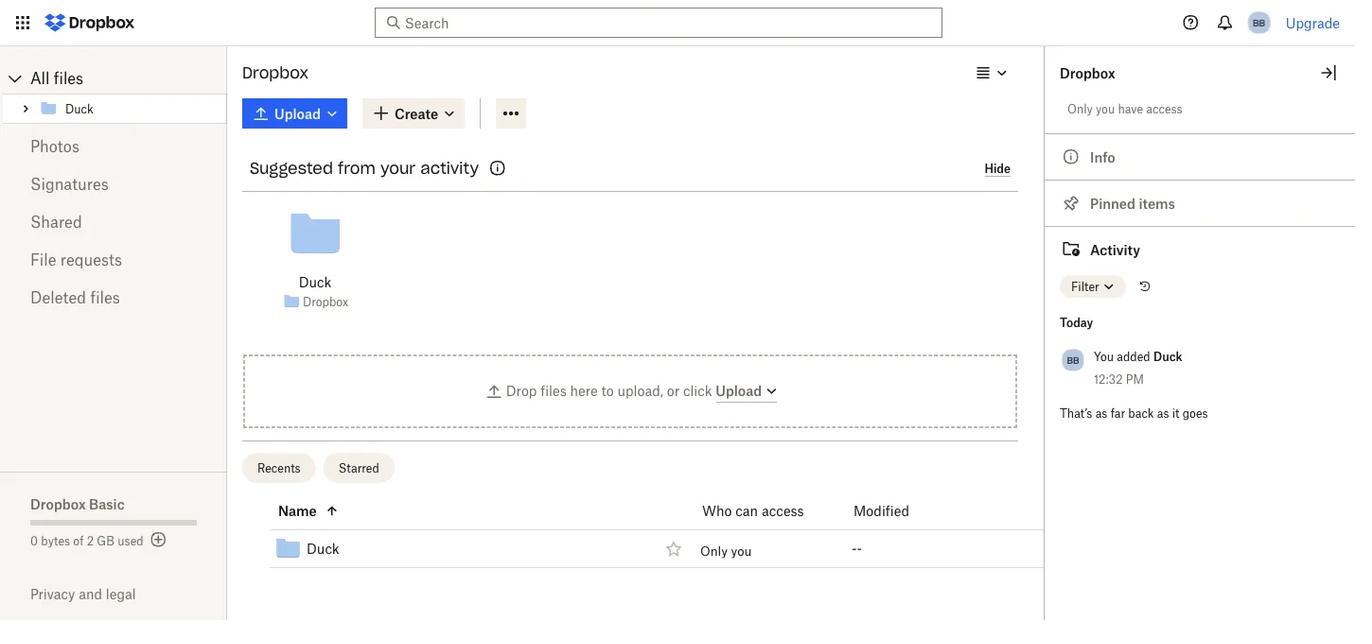 Task type: vqa. For each thing, say whether or not it's contained in the screenshot.
the topmost folder
no



Task type: locate. For each thing, give the bounding box(es) containing it.
as left far
[[1096, 407, 1108, 421]]

name button
[[278, 500, 656, 523]]

info
[[1090, 149, 1116, 165]]

1 horizontal spatial you
[[1096, 102, 1115, 116]]

1 vertical spatial files
[[90, 289, 120, 307]]

that's as far back as it goes
[[1060, 407, 1208, 421]]

1 horizontal spatial files
[[90, 289, 120, 307]]

as
[[1096, 407, 1108, 421], [1157, 407, 1169, 421]]

files
[[54, 69, 83, 88], [90, 289, 120, 307], [541, 383, 567, 399]]

access right can at the right bottom of the page
[[762, 504, 804, 520]]

2 vertical spatial duck link
[[307, 538, 339, 561]]

1 vertical spatial only
[[700, 544, 728, 559]]

2 - from the left
[[857, 541, 862, 557]]

1 vertical spatial you
[[731, 544, 752, 559]]

files for deleted
[[90, 289, 120, 307]]

requests
[[60, 251, 122, 269]]

only you button
[[700, 544, 752, 559]]

basic
[[89, 496, 125, 513]]

hide
[[985, 162, 1011, 176]]

only
[[1068, 102, 1093, 116], [700, 544, 728, 559]]

only for only you
[[700, 544, 728, 559]]

duck
[[65, 102, 93, 116], [299, 274, 332, 290], [1154, 350, 1183, 364], [307, 541, 339, 557]]

0 vertical spatial files
[[54, 69, 83, 88]]

info button
[[1045, 133, 1355, 180]]

deleted files
[[30, 289, 120, 307]]

0 horizontal spatial you
[[731, 544, 752, 559]]

upload button
[[242, 98, 347, 129]]

global header element
[[0, 0, 1355, 46]]

recents button
[[242, 453, 316, 484]]

0 vertical spatial only
[[1068, 102, 1093, 116]]

Search in folder "Dropbox" text field
[[405, 12, 908, 33]]

who can access
[[702, 504, 804, 520]]

you
[[1094, 350, 1114, 364]]

0 horizontal spatial only
[[700, 544, 728, 559]]

bb left upgrade link
[[1253, 17, 1266, 28]]

0 horizontal spatial access
[[762, 504, 804, 520]]

-
[[852, 541, 857, 557], [857, 541, 862, 557]]

0 vertical spatial bb
[[1253, 17, 1266, 28]]

bytes
[[41, 534, 70, 548]]

files for drop
[[541, 383, 567, 399]]

shared link
[[30, 203, 197, 241]]

2 as from the left
[[1157, 407, 1169, 421]]

0 vertical spatial access
[[1146, 102, 1183, 116]]

only left have
[[1068, 102, 1093, 116]]

duck link down all files link
[[39, 97, 223, 120]]

recents
[[257, 461, 301, 476]]

table containing name
[[227, 493, 1045, 569]]

dropbox link
[[303, 293, 348, 312]]

0 horizontal spatial files
[[54, 69, 83, 88]]

dropbox logo - go to the homepage image
[[38, 8, 141, 38]]

click
[[683, 383, 712, 399]]

today
[[1060, 316, 1093, 330]]

duck link
[[39, 97, 223, 120], [299, 272, 332, 292], [307, 538, 339, 561]]

all files link
[[30, 63, 227, 94]]

upload
[[274, 106, 321, 122], [716, 383, 762, 399]]

privacy and legal link
[[30, 587, 227, 603]]

you inside the name duck, modified 11/16/2023 12:32 pm, element
[[731, 544, 752, 559]]

far
[[1111, 407, 1125, 421]]

files inside 'tree'
[[54, 69, 83, 88]]

files left here
[[541, 383, 567, 399]]

access right have
[[1146, 102, 1183, 116]]

duck down name
[[307, 541, 339, 557]]

duck link down name
[[307, 538, 339, 561]]

0 horizontal spatial upload
[[274, 106, 321, 122]]

duck inside all files 'tree'
[[65, 102, 93, 116]]

you down can at the right bottom of the page
[[731, 544, 752, 559]]

goes
[[1183, 407, 1208, 421]]

only you
[[700, 544, 752, 559]]

0 vertical spatial upload
[[274, 106, 321, 122]]

2 vertical spatial files
[[541, 383, 567, 399]]

of
[[73, 534, 84, 548]]

your
[[380, 159, 416, 178]]

as left it
[[1157, 407, 1169, 421]]

1 horizontal spatial only
[[1068, 102, 1093, 116]]

bb left you
[[1067, 354, 1080, 366]]

access
[[1146, 102, 1183, 116], [762, 504, 804, 520]]

files for all
[[54, 69, 83, 88]]

0 horizontal spatial bb
[[1067, 354, 1080, 366]]

duck link inside table
[[307, 538, 339, 561]]

all
[[30, 69, 50, 88]]

1 vertical spatial access
[[762, 504, 804, 520]]

2 horizontal spatial files
[[541, 383, 567, 399]]

that's
[[1060, 407, 1093, 421]]

all files tree
[[3, 63, 227, 124]]

you
[[1096, 102, 1115, 116], [731, 544, 752, 559]]

privacy and legal
[[30, 587, 136, 603]]

1 horizontal spatial bb
[[1253, 17, 1266, 28]]

dropbox
[[242, 63, 309, 82], [1060, 65, 1116, 81], [303, 295, 348, 309], [30, 496, 86, 513]]

0 vertical spatial duck link
[[39, 97, 223, 120]]

files down file requests link
[[90, 289, 120, 307]]

bb
[[1253, 17, 1266, 28], [1067, 354, 1080, 366]]

only down who
[[700, 544, 728, 559]]

you left have
[[1096, 102, 1115, 116]]

filter
[[1071, 280, 1100, 294]]

1 vertical spatial upload
[[716, 383, 762, 399]]

1 horizontal spatial access
[[1146, 102, 1183, 116]]

0 vertical spatial you
[[1096, 102, 1115, 116]]

here
[[570, 383, 598, 399]]

bb button
[[1244, 8, 1275, 38]]

file requests link
[[30, 241, 197, 279]]

duck link for name button
[[307, 538, 339, 561]]

duck link inside all files 'tree'
[[39, 97, 223, 120]]

it
[[1172, 407, 1180, 421]]

signatures
[[30, 175, 109, 194]]

0 horizontal spatial as
[[1096, 407, 1108, 421]]

upload up suggested
[[274, 106, 321, 122]]

shared
[[30, 213, 82, 231]]

1 vertical spatial duck link
[[299, 272, 332, 292]]

added
[[1117, 350, 1151, 364]]

you added duck 12:32 pm
[[1094, 350, 1183, 387]]

activity button
[[1045, 226, 1355, 273]]

duck down all files in the left top of the page
[[65, 102, 93, 116]]

duck right added
[[1154, 350, 1183, 364]]

table
[[227, 493, 1045, 569]]

files right all
[[54, 69, 83, 88]]

only inside the name duck, modified 11/16/2023 12:32 pm, element
[[700, 544, 728, 559]]

filter button
[[1060, 275, 1126, 298]]

upload right click
[[716, 383, 762, 399]]

upload inside popup button
[[274, 106, 321, 122]]

used
[[118, 534, 144, 548]]

1 horizontal spatial as
[[1157, 407, 1169, 421]]

duck link up 'dropbox' link at the left
[[299, 272, 332, 292]]

1 horizontal spatial upload
[[716, 383, 762, 399]]

signatures link
[[30, 166, 197, 203]]



Task type: describe. For each thing, give the bounding box(es) containing it.
pinned items button
[[1045, 180, 1355, 226]]

rewind this folder image
[[1137, 279, 1153, 294]]

you for only you have access
[[1096, 102, 1115, 116]]

only for only you have access
[[1068, 102, 1093, 116]]

upload inside dropdown button
[[716, 383, 762, 399]]

--
[[852, 541, 862, 557]]

pinned
[[1090, 195, 1136, 212]]

starred
[[338, 461, 379, 476]]

you for only you
[[731, 544, 752, 559]]

0
[[30, 534, 38, 548]]

starred button
[[323, 453, 394, 484]]

bb inside popup button
[[1253, 17, 1266, 28]]

can
[[736, 504, 758, 520]]

suggested
[[250, 159, 333, 178]]

gb
[[97, 534, 115, 548]]

create button
[[362, 98, 465, 129]]

dropbox basic
[[30, 496, 125, 513]]

create
[[395, 106, 438, 122]]

and
[[79, 587, 102, 603]]

0 bytes of 2 gb used
[[30, 534, 144, 548]]

upgrade link
[[1286, 15, 1340, 31]]

duck inside "you added duck 12:32 pm"
[[1154, 350, 1183, 364]]

drop files here to upload, or click
[[506, 383, 716, 399]]

duck up 'dropbox' link at the left
[[299, 274, 332, 290]]

hide button
[[985, 162, 1011, 177]]

pm
[[1126, 372, 1144, 387]]

privacy
[[30, 587, 75, 603]]

who
[[702, 504, 732, 520]]

2
[[87, 534, 94, 548]]

to
[[601, 383, 614, 399]]

close details pane image
[[1318, 62, 1340, 84]]

back
[[1129, 407, 1154, 421]]

deleted
[[30, 289, 86, 307]]

only you have access
[[1068, 102, 1183, 116]]

photos
[[30, 137, 79, 156]]

1 - from the left
[[852, 541, 857, 557]]

activity
[[421, 159, 479, 178]]

photos link
[[30, 128, 197, 166]]

duck link for upload popup button
[[299, 272, 332, 292]]

1 vertical spatial bb
[[1067, 354, 1080, 366]]

modified button
[[854, 500, 959, 523]]

upload,
[[618, 383, 663, 399]]

or
[[667, 383, 680, 399]]

suggested from your activity
[[250, 159, 479, 178]]

all files
[[30, 69, 83, 88]]

1 as from the left
[[1096, 407, 1108, 421]]

name
[[278, 504, 317, 520]]

items
[[1139, 195, 1175, 212]]

12:32
[[1094, 372, 1123, 387]]

upload button
[[716, 380, 779, 403]]

file requests
[[30, 251, 122, 269]]

have
[[1118, 102, 1143, 116]]

pinned items
[[1090, 195, 1175, 212]]

add to starred image
[[663, 538, 685, 561]]

file
[[30, 251, 56, 269]]

drop
[[506, 383, 537, 399]]

get more space image
[[147, 529, 170, 552]]

legal
[[106, 587, 136, 603]]

activity
[[1090, 242, 1140, 258]]

from
[[338, 159, 376, 178]]

duck inside table
[[307, 541, 339, 557]]

deleted files link
[[30, 279, 197, 317]]

name duck, modified 11/16/2023 12:32 pm, element
[[227, 531, 1045, 569]]

modified
[[854, 504, 910, 520]]

upgrade
[[1286, 15, 1340, 31]]



